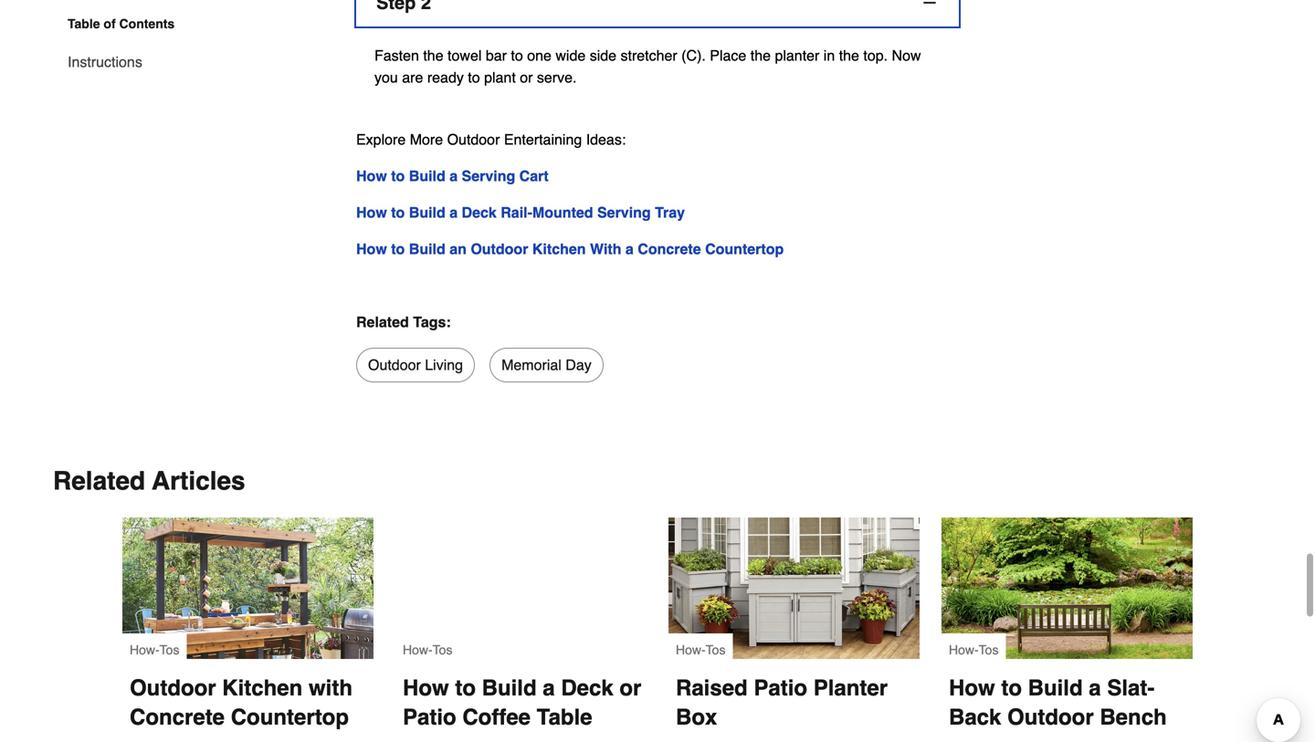 Task type: locate. For each thing, give the bounding box(es) containing it.
patio inside "how to build a deck or patio coffee table"
[[403, 705, 457, 731]]

a
[[450, 168, 458, 184], [450, 204, 458, 221], [626, 241, 634, 258], [543, 676, 555, 701], [1090, 676, 1102, 701]]

1 horizontal spatial serving
[[598, 204, 651, 221]]

1 horizontal spatial deck
[[561, 676, 614, 701]]

or inside "how to build a deck or patio coffee table"
[[620, 676, 642, 701]]

an
[[450, 241, 467, 258]]

top.
[[864, 47, 888, 64]]

countertop inside outdoor kitchen with concrete countertop
[[231, 705, 349, 731]]

3 tos from the left
[[706, 643, 726, 658]]

to inside how to build a slat- back outdoor bench
[[1002, 676, 1023, 701]]

2 tos from the left
[[433, 643, 453, 658]]

1 horizontal spatial patio
[[754, 676, 808, 701]]

slat-
[[1108, 676, 1155, 701]]

to right "bar"
[[511, 47, 523, 64]]

0 horizontal spatial patio
[[403, 705, 457, 731]]

how for how to build a serving cart
[[356, 168, 387, 184]]

0 vertical spatial patio
[[754, 676, 808, 701]]

mounted
[[533, 204, 594, 221]]

to for how to build an outdoor kitchen with a concrete countertop
[[391, 241, 405, 258]]

how for how to build a deck rail-mounted serving tray
[[356, 204, 387, 221]]

deck inside "how to build a deck or patio coffee table"
[[561, 676, 614, 701]]

a inside how to build a slat- back outdoor bench
[[1090, 676, 1102, 701]]

ready
[[428, 69, 464, 86]]

a for cart
[[450, 168, 458, 184]]

or down one
[[520, 69, 533, 86]]

a inside "how to build a deck or patio coffee table"
[[543, 676, 555, 701]]

build for how to build a serving cart
[[409, 168, 446, 184]]

build up coffee
[[482, 676, 537, 701]]

to down "how to build a serving cart" link
[[391, 204, 405, 221]]

1 vertical spatial patio
[[403, 705, 457, 731]]

0 vertical spatial deck
[[462, 204, 497, 221]]

1 vertical spatial table
[[537, 705, 593, 731]]

outdoor
[[447, 131, 500, 148], [471, 241, 529, 258], [368, 357, 421, 374], [130, 676, 216, 701], [1008, 705, 1095, 731]]

how inside "how to build a deck or patio coffee table"
[[403, 676, 449, 701]]

build down more
[[409, 168, 446, 184]]

the right in
[[840, 47, 860, 64]]

1 horizontal spatial table
[[537, 705, 593, 731]]

to down explore
[[391, 168, 405, 184]]

a for or
[[543, 676, 555, 701]]

0 horizontal spatial serving
[[462, 168, 516, 184]]

to for how to build a deck or patio coffee table
[[455, 676, 476, 701]]

how-tos for outdoor kitchen with concrete countertop
[[130, 643, 180, 658]]

serving up with on the top left of the page
[[598, 204, 651, 221]]

with
[[590, 241, 622, 258]]

to for how to build a slat- back outdoor bench
[[1002, 676, 1023, 701]]

outdoor kitchen with concrete countertop
[[130, 676, 359, 731]]

2 how-tos from the left
[[403, 643, 453, 658]]

0 horizontal spatial the
[[423, 47, 444, 64]]

0 horizontal spatial or
[[520, 69, 533, 86]]

1 horizontal spatial related
[[356, 314, 409, 331]]

build inside "how to build a deck or patio coffee table"
[[482, 676, 537, 701]]

3 the from the left
[[840, 47, 860, 64]]

0 horizontal spatial concrete
[[130, 705, 225, 731]]

to down towel
[[468, 69, 480, 86]]

deck for or
[[561, 676, 614, 701]]

0 vertical spatial countertop
[[706, 241, 784, 258]]

planter
[[814, 676, 888, 701]]

tos
[[160, 643, 180, 658], [433, 643, 453, 658], [706, 643, 726, 658], [979, 643, 999, 658]]

or
[[520, 69, 533, 86], [620, 676, 642, 701]]

how-
[[130, 643, 160, 658], [403, 643, 433, 658], [676, 643, 706, 658], [950, 643, 979, 658]]

build inside how to build a slat- back outdoor bench
[[1029, 676, 1084, 701]]

wide
[[556, 47, 586, 64]]

countertop
[[706, 241, 784, 258], [231, 705, 349, 731]]

table
[[68, 16, 100, 31], [537, 705, 593, 731]]

how to build a deck or patio coffee table
[[403, 676, 648, 731]]

2 how- from the left
[[403, 643, 433, 658]]

contents
[[119, 16, 175, 31]]

how to build an outdoor kitchen with a concrete countertop
[[356, 241, 784, 258]]

serving
[[462, 168, 516, 184], [598, 204, 651, 221]]

bench
[[1101, 705, 1168, 731]]

4 how- from the left
[[950, 643, 979, 658]]

instructions
[[68, 53, 142, 70]]

memorial day
[[502, 357, 592, 374]]

1 vertical spatial or
[[620, 676, 642, 701]]

tray
[[655, 204, 685, 221]]

table left the of
[[68, 16, 100, 31]]

explore more outdoor entertaining ideas:
[[356, 131, 626, 148]]

explore
[[356, 131, 406, 148]]

1 horizontal spatial or
[[620, 676, 642, 701]]

outdoor inside how to build a slat- back outdoor bench
[[1008, 705, 1095, 731]]

the right place
[[751, 47, 771, 64]]

1 vertical spatial countertop
[[231, 705, 349, 731]]

to inside "how to build a deck or patio coffee table"
[[455, 676, 476, 701]]

how-tos
[[130, 643, 180, 658], [403, 643, 453, 658], [676, 643, 726, 658], [950, 643, 999, 658]]

of
[[104, 16, 116, 31]]

fasten the towel bar to one wide side stretcher (c). place the planter in the top. now you are ready to plant or serve.
[[375, 47, 922, 86]]

how inside how to build a slat- back outdoor bench
[[950, 676, 996, 701]]

the
[[423, 47, 444, 64], [751, 47, 771, 64], [840, 47, 860, 64]]

to up back
[[1002, 676, 1023, 701]]

how- for raised patio planter box
[[676, 643, 706, 658]]

to left an
[[391, 241, 405, 258]]

0 vertical spatial kitchen
[[533, 241, 586, 258]]

3 how- from the left
[[676, 643, 706, 658]]

box
[[676, 705, 718, 731]]

kitchen
[[533, 241, 586, 258], [222, 676, 303, 701]]

related
[[356, 314, 409, 331], [53, 467, 145, 496]]

concrete
[[638, 241, 702, 258], [130, 705, 225, 731]]

outdoor living link
[[356, 348, 475, 383]]

to up coffee
[[455, 676, 476, 701]]

0 horizontal spatial table
[[68, 16, 100, 31]]

memorial
[[502, 357, 562, 374]]

patio right raised
[[754, 676, 808, 701]]

how- for outdoor kitchen with concrete countertop
[[130, 643, 160, 658]]

tos for raised patio planter box
[[706, 643, 726, 658]]

related for related articles
[[53, 467, 145, 496]]

with
[[309, 676, 353, 701]]

place
[[710, 47, 747, 64]]

deck
[[462, 204, 497, 221], [561, 676, 614, 701]]

0 horizontal spatial deck
[[462, 204, 497, 221]]

0 vertical spatial or
[[520, 69, 533, 86]]

1 horizontal spatial concrete
[[638, 241, 702, 258]]

build down how to build a serving cart at left
[[409, 204, 446, 221]]

4 how-tos from the left
[[950, 643, 999, 658]]

1 vertical spatial serving
[[598, 204, 651, 221]]

build
[[409, 168, 446, 184], [409, 204, 446, 221], [409, 241, 446, 258], [482, 676, 537, 701], [1029, 676, 1084, 701]]

a wood slat-back bench beside a garden path facing a pond. image
[[942, 518, 1194, 660]]

how to build a slat- back outdoor bench
[[950, 676, 1168, 731]]

planter
[[775, 47, 820, 64]]

the up ready
[[423, 47, 444, 64]]

coffee
[[463, 705, 531, 731]]

1 vertical spatial deck
[[561, 676, 614, 701]]

1 how- from the left
[[130, 643, 160, 658]]

how
[[356, 168, 387, 184], [356, 204, 387, 221], [356, 241, 387, 258], [403, 676, 449, 701], [950, 676, 996, 701]]

patio
[[754, 676, 808, 701], [403, 705, 457, 731]]

(c).
[[682, 47, 706, 64]]

0 horizontal spatial kitchen
[[222, 676, 303, 701]]

how for how to build an outdoor kitchen with a concrete countertop
[[356, 241, 387, 258]]

2 horizontal spatial the
[[840, 47, 860, 64]]

memorial day link
[[490, 348, 604, 383]]

build left an
[[409, 241, 446, 258]]

1 horizontal spatial the
[[751, 47, 771, 64]]

1 how-tos from the left
[[130, 643, 180, 658]]

ideas:
[[586, 131, 626, 148]]

1 vertical spatial concrete
[[130, 705, 225, 731]]

3 how-tos from the left
[[676, 643, 726, 658]]

a distressed-finish patio coffee table on a patio in front of outdoor furniture. image
[[396, 518, 647, 660]]

build left slat-
[[1029, 676, 1084, 701]]

kitchen inside outdoor kitchen with concrete countertop
[[222, 676, 303, 701]]

0 horizontal spatial related
[[53, 467, 145, 496]]

1 tos from the left
[[160, 643, 180, 658]]

4 tos from the left
[[979, 643, 999, 658]]

day
[[566, 357, 592, 374]]

instructions link
[[68, 40, 142, 73]]

0 vertical spatial related
[[356, 314, 409, 331]]

kitchen left with
[[222, 676, 303, 701]]

to
[[511, 47, 523, 64], [468, 69, 480, 86], [391, 168, 405, 184], [391, 204, 405, 221], [391, 241, 405, 258], [455, 676, 476, 701], [1002, 676, 1023, 701]]

0 horizontal spatial countertop
[[231, 705, 349, 731]]

bar
[[486, 47, 507, 64]]

kitchen down 'mounted'
[[533, 241, 586, 258]]

patio left coffee
[[403, 705, 457, 731]]

related tags:
[[356, 314, 451, 331]]

2 the from the left
[[751, 47, 771, 64]]

serving down explore more outdoor entertaining ideas:
[[462, 168, 516, 184]]

table right coffee
[[537, 705, 593, 731]]

1 vertical spatial related
[[53, 467, 145, 496]]

or left raised
[[620, 676, 642, 701]]

1 vertical spatial kitchen
[[222, 676, 303, 701]]



Task type: describe. For each thing, give the bounding box(es) containing it.
towel
[[448, 47, 482, 64]]

are
[[402, 69, 423, 86]]

build for how to build a slat- back outdoor bench
[[1029, 676, 1084, 701]]

rail-
[[501, 204, 533, 221]]

table inside "how to build a deck or patio coffee table"
[[537, 705, 593, 731]]

or inside fasten the towel bar to one wide side stretcher (c). place the planter in the top. now you are ready to plant or serve.
[[520, 69, 533, 86]]

one
[[527, 47, 552, 64]]

fasten
[[375, 47, 419, 64]]

0 vertical spatial table
[[68, 16, 100, 31]]

1 horizontal spatial kitchen
[[533, 241, 586, 258]]

back
[[950, 705, 1002, 731]]

deck for rail-
[[462, 204, 497, 221]]

to for how to build a serving cart
[[391, 168, 405, 184]]

articles
[[152, 467, 245, 496]]

1 horizontal spatial countertop
[[706, 241, 784, 258]]

a for back
[[1090, 676, 1102, 701]]

you
[[375, 69, 398, 86]]

in
[[824, 47, 836, 64]]

related for related tags:
[[356, 314, 409, 331]]

plant
[[484, 69, 516, 86]]

how for how to build a deck or patio coffee table
[[403, 676, 449, 701]]

outdoor living
[[368, 357, 463, 374]]

1 the from the left
[[423, 47, 444, 64]]

build for how to build a deck rail-mounted serving tray
[[409, 204, 446, 221]]

raised planter box with storage image
[[669, 518, 920, 660]]

cart
[[520, 168, 549, 184]]

raised patio planter box
[[676, 676, 894, 731]]

concrete inside outdoor kitchen with concrete countertop
[[130, 705, 225, 731]]

a for rail-
[[450, 204, 458, 221]]

tos for outdoor kitchen with concrete countertop
[[160, 643, 180, 658]]

serve.
[[537, 69, 577, 86]]

table of contents
[[68, 16, 175, 31]]

outdoor kitchen with a concrete counter, a sink and seating area on a patio. image
[[122, 518, 374, 660]]

entertaining
[[504, 131, 582, 148]]

how- for how to build a deck or patio coffee table
[[403, 643, 433, 658]]

how to build a serving cart
[[356, 168, 549, 184]]

more
[[410, 131, 443, 148]]

how-tos for raised patio planter box
[[676, 643, 726, 658]]

side
[[590, 47, 617, 64]]

to for how to build a deck rail-mounted serving tray
[[391, 204, 405, 221]]

patio inside the raised patio planter box
[[754, 676, 808, 701]]

how to build a deck rail-mounted serving tray
[[356, 204, 685, 221]]

how to build a serving cart link
[[356, 168, 549, 184]]

tags:
[[413, 314, 451, 331]]

tos for how to build a slat- back outdoor bench
[[979, 643, 999, 658]]

related articles
[[53, 467, 245, 496]]

table of contents element
[[53, 15, 175, 73]]

outdoor inside outdoor kitchen with concrete countertop
[[130, 676, 216, 701]]

0 vertical spatial concrete
[[638, 241, 702, 258]]

living
[[425, 357, 463, 374]]

minus image
[[921, 0, 939, 12]]

how to build a deck rail-mounted serving tray link
[[356, 204, 685, 221]]

raised
[[676, 676, 748, 701]]

how to build an outdoor kitchen with a concrete countertop link
[[356, 241, 784, 258]]

tos for how to build a deck or patio coffee table
[[433, 643, 453, 658]]

stretcher
[[621, 47, 678, 64]]

build for how to build a deck or patio coffee table
[[482, 676, 537, 701]]

now
[[892, 47, 922, 64]]

0 vertical spatial serving
[[462, 168, 516, 184]]

how-tos for how to build a deck or patio coffee table
[[403, 643, 453, 658]]

build for how to build an outdoor kitchen with a concrete countertop
[[409, 241, 446, 258]]

how-tos for how to build a slat- back outdoor bench
[[950, 643, 999, 658]]

how- for how to build a slat- back outdoor bench
[[950, 643, 979, 658]]

how for how to build a slat- back outdoor bench
[[950, 676, 996, 701]]



Task type: vqa. For each thing, say whether or not it's contained in the screenshot.
Concrete
yes



